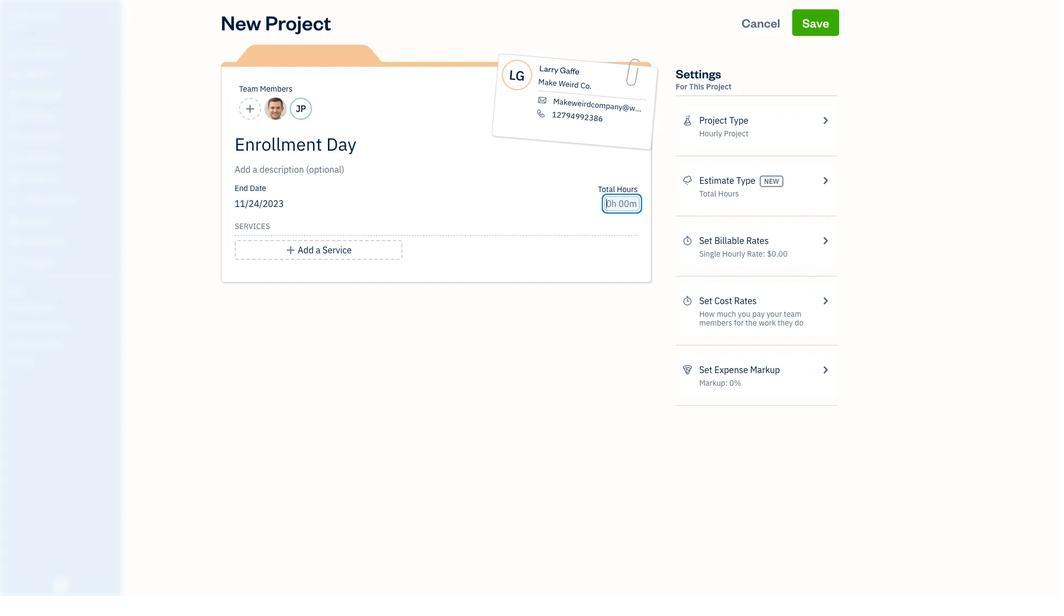 Task type: locate. For each thing, give the bounding box(es) containing it.
total up hourly budget text field
[[598, 185, 615, 194]]

set for set expense markup
[[700, 365, 713, 376]]

chevronright image
[[821, 294, 831, 308]]

service
[[323, 245, 352, 256]]

larry gaffe make weird co.
[[538, 63, 592, 91]]

timetracking image
[[683, 294, 693, 308]]

total hours down estimate
[[700, 189, 739, 199]]

phone image
[[536, 109, 547, 118]]

set cost rates
[[700, 296, 757, 307]]

1 chevronright image from the top
[[821, 114, 831, 127]]

type for project type
[[730, 115, 749, 126]]

add
[[298, 245, 314, 256]]

type left the new on the top right of page
[[737, 175, 756, 186]]

rates for set billable rates
[[747, 235, 769, 246]]

single
[[700, 249, 721, 259]]

chevronright image for estimate type
[[821, 174, 831, 187]]

add team member image
[[245, 102, 255, 115]]

2 set from the top
[[700, 296, 713, 307]]

total down estimate
[[700, 189, 717, 199]]

4 chevronright image from the top
[[821, 363, 831, 377]]

3 set from the top
[[700, 365, 713, 376]]

0 vertical spatial rates
[[747, 235, 769, 246]]

set up markup:
[[700, 365, 713, 376]]

new
[[221, 9, 261, 35]]

projects image
[[683, 114, 693, 127]]

your
[[767, 309, 782, 319]]

billable
[[715, 235, 745, 246]]

owner
[[9, 22, 29, 30]]

end
[[235, 183, 248, 193]]

set for set cost rates
[[700, 296, 713, 307]]

turtle
[[9, 10, 40, 21]]

type
[[730, 115, 749, 126], [737, 175, 756, 186]]

hourly down project type
[[700, 129, 723, 139]]

work
[[759, 318, 776, 328]]

settings for this project
[[676, 66, 732, 92]]

set
[[700, 235, 713, 246], [700, 296, 713, 307], [700, 365, 713, 376]]

weird
[[559, 78, 580, 90]]

0 horizontal spatial hourly
[[700, 129, 723, 139]]

makeweirdcompany@weird.co
[[553, 96, 660, 115]]

they
[[778, 318, 793, 328]]

team
[[784, 309, 802, 319]]

rate
[[747, 249, 763, 259]]

hours up hourly budget text field
[[617, 185, 638, 194]]

team members image
[[8, 304, 118, 313]]

1 vertical spatial type
[[737, 175, 756, 186]]

total hours
[[598, 185, 638, 194], [700, 189, 739, 199]]

team
[[239, 84, 258, 94]]

hours down estimate type
[[719, 189, 739, 199]]

total
[[598, 185, 615, 194], [700, 189, 717, 199]]

set up 'how'
[[700, 296, 713, 307]]

chevronright image for project type
[[821, 114, 831, 127]]

1 horizontal spatial hourly
[[723, 249, 746, 259]]

lg
[[509, 66, 526, 85]]

1 horizontal spatial total
[[700, 189, 717, 199]]

timetracking image
[[683, 234, 693, 247]]

a
[[316, 245, 321, 256]]

add a service button
[[235, 240, 403, 260]]

0%
[[730, 378, 742, 388]]

settings
[[676, 66, 722, 81]]

rates up you
[[735, 296, 757, 307]]

hourly
[[700, 129, 723, 139], [723, 249, 746, 259]]

main element
[[0, 0, 149, 597]]

type for estimate type
[[737, 175, 756, 186]]

markup: 0%
[[700, 378, 742, 388]]

freshbooks image
[[52, 579, 70, 592]]

$0.00
[[767, 249, 788, 259]]

rates up rate
[[747, 235, 769, 246]]

3 chevronright image from the top
[[821, 234, 831, 247]]

hours
[[617, 185, 638, 194], [719, 189, 739, 199]]

0 vertical spatial set
[[700, 235, 713, 246]]

hourly down set billable rates
[[723, 249, 746, 259]]

you
[[738, 309, 751, 319]]

0 vertical spatial type
[[730, 115, 749, 126]]

1 vertical spatial rates
[[735, 296, 757, 307]]

report image
[[7, 258, 20, 269]]

client image
[[7, 69, 20, 80]]

:
[[763, 249, 766, 259]]

envelope image
[[537, 95, 548, 105]]

services
[[235, 222, 270, 231]]

co.
[[581, 80, 592, 91]]

jp
[[296, 103, 306, 114]]

single hourly rate : $0.00
[[700, 249, 788, 259]]

type up the 'hourly project'
[[730, 115, 749, 126]]

2 vertical spatial set
[[700, 365, 713, 376]]

Project Description text field
[[235, 163, 539, 176]]

settings image
[[8, 357, 118, 366]]

dashboard image
[[7, 48, 20, 59]]

1 vertical spatial set
[[700, 296, 713, 307]]

set up single in the right of the page
[[700, 235, 713, 246]]

chevronright image
[[821, 114, 831, 127], [821, 174, 831, 187], [821, 234, 831, 247], [821, 363, 831, 377]]

2 chevronright image from the top
[[821, 174, 831, 187]]

1 set from the top
[[700, 235, 713, 246]]

project type
[[700, 115, 749, 126]]

rates for set cost rates
[[735, 296, 757, 307]]

1 vertical spatial hourly
[[723, 249, 746, 259]]

do
[[795, 318, 804, 328]]

0 vertical spatial hourly
[[700, 129, 723, 139]]

project
[[265, 9, 331, 35], [706, 82, 732, 92], [700, 115, 728, 126], [724, 129, 749, 139]]

rates
[[747, 235, 769, 246], [735, 296, 757, 307]]

total hours up hourly budget text field
[[598, 185, 638, 194]]



Task type: describe. For each thing, give the bounding box(es) containing it.
set billable rates
[[700, 235, 769, 246]]

end date
[[235, 183, 266, 193]]

the
[[746, 318, 757, 328]]

Hourly Budget text field
[[607, 198, 638, 209]]

members
[[700, 318, 733, 328]]

apps image
[[8, 286, 118, 295]]

money image
[[7, 216, 20, 227]]

pay
[[753, 309, 765, 319]]

payment image
[[7, 132, 20, 143]]

expenses image
[[683, 363, 693, 377]]

project image
[[7, 174, 20, 185]]

add a service
[[298, 245, 352, 256]]

chart image
[[7, 237, 20, 248]]

set expense markup
[[700, 365, 781, 376]]

1 horizontal spatial hours
[[719, 189, 739, 199]]

expense image
[[7, 153, 20, 164]]

expense
[[715, 365, 749, 376]]

much
[[717, 309, 737, 319]]

make
[[538, 77, 558, 88]]

End date in  format text field
[[235, 198, 369, 209]]

inc
[[43, 10, 58, 21]]

new
[[765, 177, 780, 186]]

cost
[[715, 296, 733, 307]]

Project Name text field
[[235, 133, 539, 155]]

how much you pay your team members for the work they do
[[700, 309, 804, 328]]

12794992386
[[552, 109, 604, 124]]

save button
[[793, 9, 840, 36]]

cancel
[[742, 15, 781, 30]]

cancel button
[[732, 9, 791, 36]]

project inside settings for this project
[[706, 82, 732, 92]]

estimate type
[[700, 175, 756, 186]]

timer image
[[7, 195, 20, 206]]

estimate
[[700, 175, 735, 186]]

chevronright image for set expense markup
[[821, 363, 831, 377]]

date
[[250, 183, 266, 193]]

new project
[[221, 9, 331, 35]]

0 horizontal spatial total
[[598, 185, 615, 194]]

how
[[700, 309, 715, 319]]

turtle inc owner
[[9, 10, 58, 30]]

plus image
[[286, 244, 296, 257]]

0 horizontal spatial hours
[[617, 185, 638, 194]]

set for set billable rates
[[700, 235, 713, 246]]

save
[[803, 15, 830, 30]]

team members
[[239, 84, 293, 94]]

markup
[[751, 365, 781, 376]]

markup:
[[700, 378, 728, 388]]

larry
[[539, 63, 559, 75]]

1 horizontal spatial total hours
[[700, 189, 739, 199]]

chevronright image for set billable rates
[[821, 234, 831, 247]]

0 horizontal spatial total hours
[[598, 185, 638, 194]]

members
[[260, 84, 293, 94]]

invoice image
[[7, 111, 20, 122]]

estimate image
[[7, 90, 20, 101]]

items and services image
[[8, 322, 118, 330]]

bank connections image
[[8, 339, 118, 348]]

estimates image
[[683, 174, 693, 187]]

this
[[690, 82, 705, 92]]

for
[[735, 318, 744, 328]]

gaffe
[[560, 65, 580, 77]]

hourly project
[[700, 129, 749, 139]]

for
[[676, 82, 688, 92]]



Task type: vqa. For each thing, say whether or not it's contained in the screenshot.
2nd Nov from right
no



